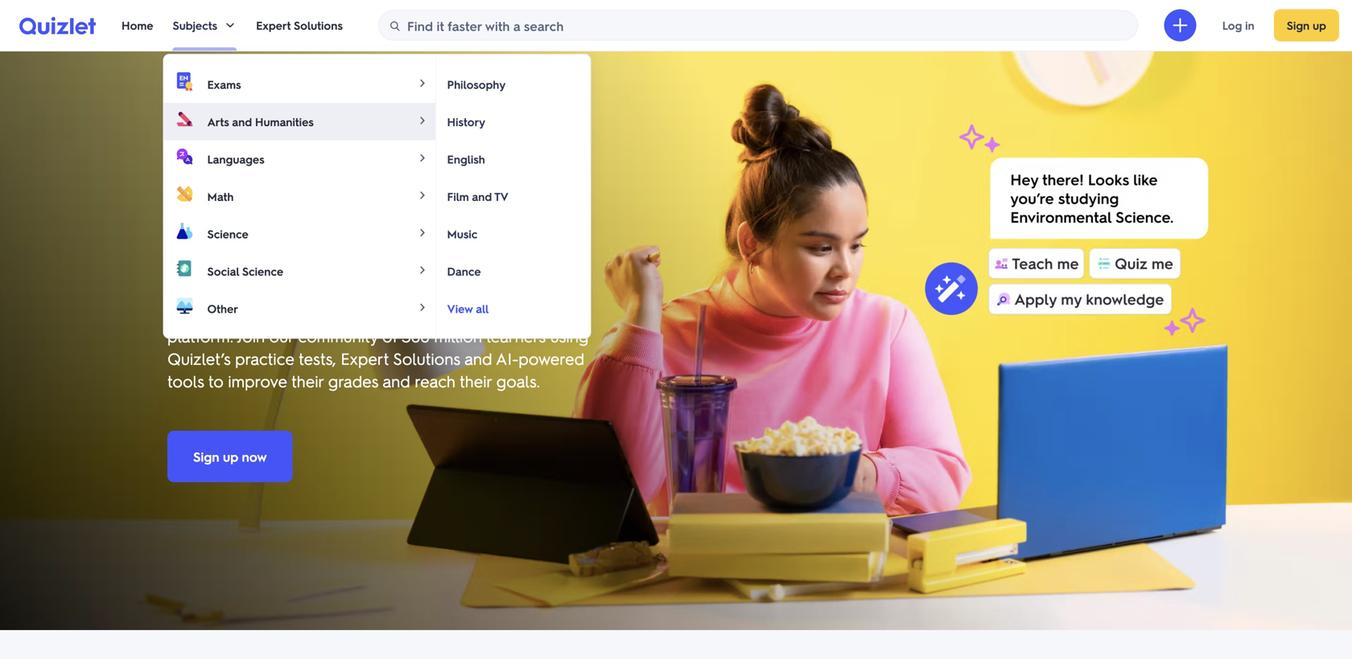 Task type: locate. For each thing, give the bounding box(es) containing it.
improve
[[228, 371, 287, 392]]

0 vertical spatial sign
[[1287, 18, 1310, 33]]

up left now at bottom left
[[223, 449, 238, 466]]

0 horizontal spatial sign
[[193, 449, 219, 466]]

1 vertical spatial of
[[382, 326, 397, 347]]

sign up
[[1287, 18, 1326, 33]]

the
[[423, 303, 446, 324]]

0 horizontal spatial up
[[223, 449, 238, 466]]

arts and humanities
[[207, 114, 314, 129]]

film and tv link
[[436, 178, 590, 215]]

of right "era" at the left top of the page
[[531, 199, 565, 245]]

of left "300"
[[382, 326, 397, 347]]

ai-
[[167, 244, 220, 290], [496, 348, 519, 369]]

music link
[[436, 215, 590, 253]]

experience a new era of ai-enhanced learning
[[167, 199, 565, 290]]

caret right image left dance in the top left of the page
[[416, 264, 429, 277]]

social science
[[207, 264, 283, 279]]

caret right image left film
[[416, 189, 429, 202]]

caret right image
[[416, 114, 429, 127], [416, 189, 429, 202], [416, 226, 429, 239], [416, 264, 429, 277], [416, 301, 429, 314]]

their right reach
[[460, 371, 492, 392]]

1 vertical spatial expert
[[341, 348, 389, 369]]

1 caret right image from the top
[[416, 114, 429, 127]]

sign inside button
[[1287, 18, 1310, 33]]

0 vertical spatial solutions
[[294, 18, 343, 33]]

home
[[122, 18, 153, 33]]

subjects
[[173, 18, 217, 33]]

expert
[[256, 18, 291, 33], [341, 348, 389, 369]]

era
[[468, 199, 522, 245]]

1 horizontal spatial of
[[531, 199, 565, 245]]

learners
[[487, 326, 546, 347]]

1 their from the left
[[291, 371, 324, 392]]

their
[[291, 371, 324, 392], [460, 371, 492, 392]]

ai- inside "experience a new era of ai-enhanced learning"
[[167, 244, 220, 290]]

0 horizontal spatial expert
[[256, 18, 291, 33]]

2 caret right image from the top
[[416, 152, 429, 164]]

caret right image for arts and humanities
[[416, 114, 429, 127]]

million
[[434, 326, 482, 347]]

expert inside quizlet is more than flashcards: it's the #1 global learning platform. join our community of 300 million learners using quizlet's practice tests, expert solutions and ai-powered tools to improve their grades and reach their goals.
[[341, 348, 389, 369]]

quizlet's
[[167, 348, 231, 369]]

1 horizontal spatial ai-
[[496, 348, 519, 369]]

2 their from the left
[[460, 371, 492, 392]]

sign right in
[[1287, 18, 1310, 33]]

0 horizontal spatial ai-
[[167, 244, 220, 290]]

dialog
[[163, 54, 591, 339]]

sign
[[1287, 18, 1310, 33], [193, 449, 219, 466]]

exams image
[[175, 72, 194, 91]]

1 horizontal spatial their
[[460, 371, 492, 392]]

science up social
[[207, 227, 248, 241]]

learning down music
[[393, 244, 530, 290]]

learning
[[393, 244, 530, 290], [521, 303, 581, 324]]

up right in
[[1313, 18, 1326, 33]]

math image
[[175, 184, 194, 204]]

and
[[232, 114, 252, 129], [472, 189, 492, 204], [464, 348, 492, 369], [383, 371, 410, 392]]

4 caret right image from the top
[[416, 264, 429, 277]]

0 horizontal spatial of
[[382, 326, 397, 347]]

than
[[282, 303, 314, 324]]

1 horizontal spatial solutions
[[393, 348, 460, 369]]

caret right image left philosophy
[[416, 77, 429, 90]]

1 caret right image from the top
[[416, 77, 429, 90]]

expert right caret down icon on the top left
[[256, 18, 291, 33]]

experience
[[167, 199, 354, 245]]

it's
[[400, 303, 419, 324]]

1 vertical spatial caret right image
[[416, 152, 429, 164]]

our
[[269, 326, 294, 347]]

history link
[[436, 103, 590, 140]]

exams
[[207, 77, 241, 92]]

math
[[207, 189, 234, 204]]

reach
[[415, 371, 456, 392]]

sign for sign up
[[1287, 18, 1310, 33]]

1 vertical spatial ai-
[[496, 348, 519, 369]]

1 vertical spatial sign
[[193, 449, 219, 466]]

caret right image for languages
[[416, 152, 429, 164]]

enhanced
[[220, 244, 383, 290]]

to
[[208, 371, 224, 392]]

1 vertical spatial up
[[223, 449, 238, 466]]

up
[[1313, 18, 1326, 33], [223, 449, 238, 466]]

practice
[[235, 348, 294, 369]]

caret right image for exams
[[416, 77, 429, 90]]

caret right image left history
[[416, 114, 429, 127]]

sign inside 'button'
[[193, 449, 219, 466]]

0 horizontal spatial solutions
[[294, 18, 343, 33]]

view
[[447, 302, 473, 316]]

of
[[531, 199, 565, 245], [382, 326, 397, 347]]

0 vertical spatial caret right image
[[416, 77, 429, 90]]

platform.
[[167, 326, 233, 347]]

solutions
[[294, 18, 343, 33], [393, 348, 460, 369]]

caret right image up "300"
[[416, 301, 429, 314]]

None search field
[[378, 10, 1139, 41]]

3 caret right image from the top
[[416, 226, 429, 239]]

sign for sign up now
[[193, 449, 219, 466]]

using
[[550, 326, 589, 347]]

0 vertical spatial learning
[[393, 244, 530, 290]]

2 caret right image from the top
[[416, 189, 429, 202]]

subjects button
[[173, 0, 237, 51]]

of inside "experience a new era of ai-enhanced learning"
[[531, 199, 565, 245]]

view all link
[[447, 301, 489, 317]]

sign up now
[[193, 449, 267, 466]]

solutions inside quizlet is more than flashcards: it's the #1 global learning platform. join our community of 300 million learners using quizlet's practice tests, expert solutions and ai-powered tools to improve their grades and reach their goals.
[[393, 348, 460, 369]]

quizlet image
[[19, 16, 96, 35], [19, 17, 96, 35]]

1 horizontal spatial expert
[[341, 348, 389, 369]]

5 caret right image from the top
[[416, 301, 429, 314]]

expert up grades
[[341, 348, 389, 369]]

caret right image left english
[[416, 152, 429, 164]]

home link
[[122, 0, 153, 51]]

grades
[[328, 371, 378, 392]]

learning up using
[[521, 303, 581, 324]]

caret right image left music
[[416, 226, 429, 239]]

0 vertical spatial of
[[531, 199, 565, 245]]

science right social
[[242, 264, 283, 279]]

caret right image
[[416, 77, 429, 90], [416, 152, 429, 164]]

is
[[225, 303, 235, 324]]

flashcards:
[[318, 303, 395, 324]]

arts and humanities image
[[175, 109, 194, 129]]

all
[[476, 302, 489, 316]]

sign left now at bottom left
[[193, 449, 219, 466]]

their down tests,
[[291, 371, 324, 392]]

1 vertical spatial solutions
[[393, 348, 460, 369]]

learning inside quizlet is more than flashcards: it's the #1 global learning platform. join our community of 300 million learners using quizlet's practice tests, expert solutions and ai-powered tools to improve their grades and reach their goals.
[[521, 303, 581, 324]]

1 horizontal spatial up
[[1313, 18, 1326, 33]]

0 horizontal spatial their
[[291, 371, 324, 392]]

solutions left the search icon
[[294, 18, 343, 33]]

ai- down learners
[[496, 348, 519, 369]]

log in button
[[1209, 9, 1267, 41]]

0 vertical spatial ai-
[[167, 244, 220, 290]]

and left tv
[[472, 189, 492, 204]]

join
[[237, 326, 265, 347]]

1 vertical spatial learning
[[521, 303, 581, 324]]

powered
[[519, 348, 584, 369]]

english link
[[436, 140, 590, 178]]

solutions up reach
[[393, 348, 460, 369]]

expert solutions
[[256, 18, 343, 33]]

sign up now button
[[167, 431, 293, 483]]

ai- down science icon
[[167, 244, 220, 290]]

up inside 'button'
[[223, 449, 238, 466]]

up inside button
[[1313, 18, 1326, 33]]

expert solutions link
[[256, 0, 343, 51]]

in
[[1245, 18, 1255, 33]]

science
[[207, 227, 248, 241], [242, 264, 283, 279]]

0 vertical spatial up
[[1313, 18, 1326, 33]]

learning inside "experience a new era of ai-enhanced learning"
[[393, 244, 530, 290]]

1 horizontal spatial sign
[[1287, 18, 1310, 33]]

goals.
[[496, 371, 540, 392]]



Task type: describe. For each thing, give the bounding box(es) containing it.
search image
[[389, 20, 401, 33]]

0 vertical spatial science
[[207, 227, 248, 241]]

caret right image for social science
[[416, 264, 429, 277]]

1 quizlet image from the top
[[19, 16, 96, 35]]

and left reach
[[383, 371, 410, 392]]

philosophy
[[447, 77, 506, 92]]

300
[[402, 326, 430, 347]]

now
[[242, 449, 267, 466]]

dance
[[447, 264, 481, 279]]

2 quizlet image from the top
[[19, 17, 96, 35]]

new
[[392, 199, 459, 245]]

caret right image for other
[[416, 301, 429, 314]]

music
[[447, 227, 478, 241]]

languages
[[207, 152, 264, 166]]

social science image
[[175, 259, 194, 278]]

a
[[363, 199, 383, 245]]

dance link
[[436, 253, 590, 290]]

film and tv
[[447, 189, 509, 204]]

tests,
[[299, 348, 336, 369]]

dialog containing exams
[[163, 54, 591, 339]]

quizlet
[[167, 303, 220, 324]]

other image
[[175, 297, 194, 316]]

languages image
[[175, 147, 194, 166]]

log
[[1222, 18, 1242, 33]]

caret right image for math
[[416, 189, 429, 202]]

and down million
[[464, 348, 492, 369]]

tv
[[494, 189, 509, 204]]

up for sign up now
[[223, 449, 238, 466]]

english
[[447, 152, 485, 166]]

and right arts
[[232, 114, 252, 129]]

caret down image
[[224, 19, 237, 32]]

Search text field
[[407, 10, 1134, 41]]

Search field
[[379, 10, 1138, 41]]

arts
[[207, 114, 229, 129]]

history
[[447, 114, 485, 129]]

create image
[[1171, 16, 1190, 35]]

view all
[[447, 302, 489, 316]]

ai- inside quizlet is more than flashcards: it's the #1 global learning platform. join our community of 300 million learners using quizlet's practice tests, expert solutions and ai-powered tools to improve their grades and reach their goals.
[[496, 348, 519, 369]]

caret right image for science
[[416, 226, 429, 239]]

film
[[447, 189, 469, 204]]

0 vertical spatial expert
[[256, 18, 291, 33]]

tools
[[167, 371, 204, 392]]

sign up button
[[1274, 9, 1339, 41]]

log in
[[1222, 18, 1255, 33]]

other
[[207, 302, 238, 316]]

more
[[240, 303, 278, 324]]

community
[[298, 326, 378, 347]]

social
[[207, 264, 239, 279]]

1 vertical spatial science
[[242, 264, 283, 279]]

humanities
[[255, 114, 314, 129]]

of inside quizlet is more than flashcards: it's the #1 global learning platform. join our community of 300 million learners using quizlet's practice tests, expert solutions and ai-powered tools to improve their grades and reach their goals.
[[382, 326, 397, 347]]

up for sign up
[[1313, 18, 1326, 33]]

science image
[[175, 222, 194, 241]]

philosophy link
[[436, 66, 590, 103]]

#1
[[451, 303, 465, 324]]

quizlet is more than flashcards: it's the #1 global learning platform. join our community of 300 million learners using quizlet's practice tests, expert solutions and ai-powered tools to improve their grades and reach their goals.
[[167, 303, 589, 392]]

global
[[470, 303, 516, 324]]



Task type: vqa. For each thing, say whether or not it's contained in the screenshot.
goals.
yes



